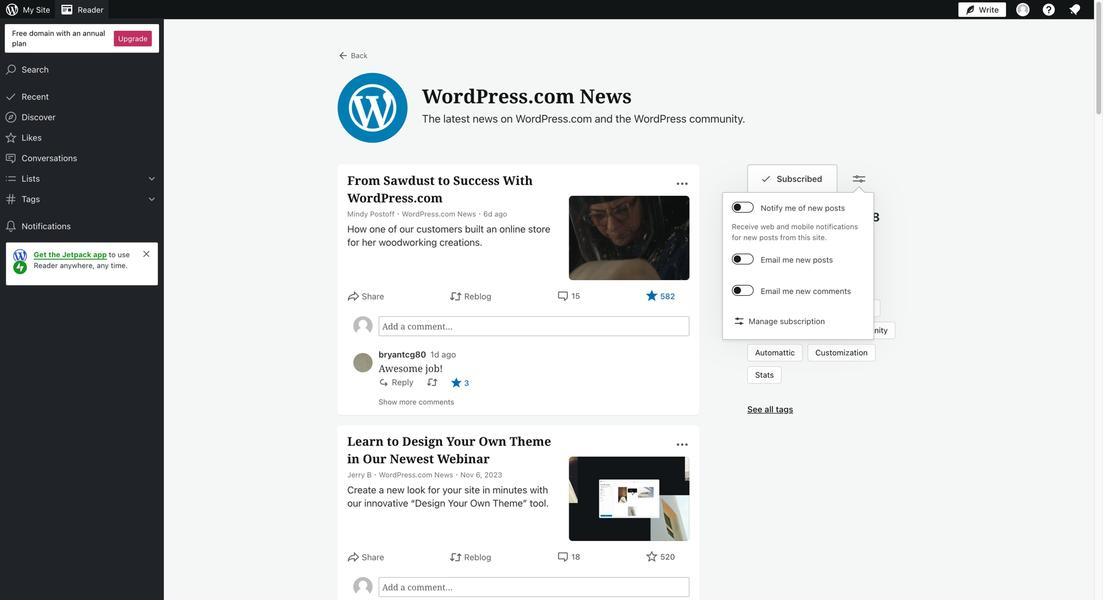 Task type: describe. For each thing, give the bounding box(es) containing it.
1 vertical spatial your
[[448, 497, 468, 509]]

Add a comment… text field
[[379, 316, 690, 336]]

recent
[[22, 92, 49, 102]]

bryantcg80 1d ago
[[379, 350, 456, 359]]

automattic
[[755, 348, 795, 357]]

community.
[[690, 112, 746, 125]]

582
[[660, 292, 675, 301]]

· left 6d
[[479, 208, 481, 218]]

from
[[347, 172, 380, 189]]

our inside learn to design your own theme in our newest webinar jerry b · wordpress.com news · nov 6, 2023 create a new look for your site in minutes with our innovative "design your own theme" tool.
[[347, 497, 362, 509]]

bryantcg80 image
[[353, 353, 373, 372]]

0 horizontal spatial tags
[[22, 194, 40, 204]]

turn this comment into its own post button
[[427, 377, 438, 388]]

job!
[[425, 362, 443, 375]]

1 horizontal spatial reader
[[78, 5, 104, 14]]

customization link
[[816, 348, 868, 357]]

design inside learn to design your own theme in our newest webinar jerry b · wordpress.com news · nov 6, 2023 create a new look for your site in minutes with our innovative "design your own theme" tool.
[[402, 433, 443, 450]]

reblog button for webinar
[[450, 551, 491, 564]]

582 button
[[646, 290, 675, 303]]

wordpress.com up customers
[[402, 210, 455, 218]]

1d
[[430, 350, 439, 359]]

520
[[660, 552, 675, 561]]

search link
[[0, 59, 164, 80]]

receive web and mobile notifications for new posts from this site.
[[732, 222, 858, 242]]

terry turtle image for 1st group from the bottom of the wordpress.com news main content
[[353, 577, 373, 597]]

success
[[453, 172, 500, 189]]

receive
[[732, 222, 759, 231]]

themes link
[[755, 281, 785, 290]]

and inside wordpress.com news the latest news on wordpress.com and the wordpress community.
[[595, 112, 613, 125]]

jerry b link
[[347, 471, 372, 479]]

write
[[979, 5, 999, 14]]

reblog for webinar
[[464, 552, 491, 562]]

news
[[473, 112, 498, 125]]

subscribed
[[777, 174, 822, 184]]

6,
[[476, 471, 482, 479]]

any
[[97, 261, 109, 270]]

new up mobile
[[808, 203, 823, 212]]

share for our
[[362, 552, 384, 562]]

reblog for wordpress.com
[[464, 291, 492, 301]]

0 vertical spatial comments
[[813, 287, 851, 296]]

from sawdust to success with wordpress.com mindy postoff · wordpress.com news · 6d ago how one of our customers built an online store for her woodworking creations.
[[347, 172, 551, 248]]

site
[[464, 484, 480, 496]]

3
[[464, 379, 469, 388]]

tags inside wordpress.com news main content
[[748, 256, 769, 267]]

520 button
[[646, 550, 675, 564]]

98,477,958 followers
[[814, 210, 880, 236]]

lists link
[[0, 168, 164, 189]]

email me new comments
[[761, 287, 851, 296]]

automattic link
[[755, 348, 795, 357]]

notify me of new posts
[[761, 203, 845, 212]]

one
[[369, 223, 386, 235]]

my site
[[23, 5, 50, 14]]

see all tags link
[[748, 403, 910, 416]]

postoff
[[370, 210, 395, 218]]

new down this
[[796, 255, 811, 264]]

free domain with an annual plan
[[12, 29, 105, 47]]

newest
[[390, 450, 434, 467]]

write link
[[959, 0, 1006, 19]]

design link
[[801, 326, 826, 335]]

upgrade
[[118, 34, 148, 43]]

more
[[399, 398, 417, 406]]

discover link
[[0, 107, 164, 128]]

3 button
[[451, 377, 469, 389]]

from
[[780, 233, 796, 242]]

learn
[[347, 433, 384, 450]]

0 vertical spatial wordpress.com news link
[[422, 83, 632, 109]]

dismiss image
[[142, 249, 151, 259]]

1.7k
[[748, 210, 771, 224]]

share button for postoff
[[347, 290, 384, 303]]

"design
[[411, 497, 445, 509]]

tags
[[776, 404, 793, 414]]

an inside the free domain with an annual plan
[[72, 29, 81, 37]]

keyboard_arrow_down image for lists
[[146, 173, 158, 185]]

with inside the free domain with an annual plan
[[56, 29, 70, 37]]

show more comments
[[379, 398, 454, 406]]

new inside learn to design your own theme in our newest webinar jerry b · wordpress.com news · nov 6, 2023 create a new look for your site in minutes with our innovative "design your own theme" tool.
[[387, 484, 405, 496]]

1 vertical spatial own
[[470, 497, 490, 509]]

my profile image
[[1017, 3, 1030, 16]]

toggle menu image for from sawdust to success with wordpress.com
[[675, 177, 690, 191]]

wordpress.com news link for success
[[402, 210, 476, 218]]

back button
[[338, 48, 368, 63]]

recent link
[[0, 87, 164, 107]]

look
[[407, 484, 426, 496]]

to inside from sawdust to success with wordpress.com mindy postoff · wordpress.com news · 6d ago how one of our customers built an online store for her woodworking creations.
[[438, 172, 450, 189]]

6d
[[483, 210, 493, 218]]

free
[[12, 29, 27, 37]]

subscription
[[780, 317, 825, 326]]

to inside learn to design your own theme in our newest webinar jerry b · wordpress.com news · nov 6, 2023 create a new look for your site in minutes with our innovative "design your own theme" tool.
[[387, 433, 399, 450]]

2 vertical spatial posts
[[813, 255, 833, 264]]

mobile
[[791, 222, 814, 231]]

woodworking creations.
[[379, 237, 483, 248]]

webinar
[[437, 450, 490, 467]]

posts inside receive web and mobile notifications for new posts from this site.
[[760, 233, 778, 242]]

email for email me new posts
[[761, 255, 780, 264]]

with
[[503, 172, 533, 189]]

notify
[[761, 203, 783, 212]]

innovative
[[364, 497, 408, 509]]

show
[[379, 398, 397, 406]]

awesome
[[379, 362, 423, 375]]

customization
[[816, 348, 868, 357]]

see all tags
[[748, 404, 793, 414]]

blogging link
[[805, 281, 837, 290]]

create
[[347, 484, 376, 496]]

theme" tool.
[[493, 497, 549, 509]]

· right postoff at left
[[397, 208, 400, 218]]

jetpack
[[62, 250, 91, 259]]

15
[[572, 291, 580, 300]]

web
[[761, 222, 775, 231]]

for inside receive web and mobile notifications for new posts from this site.
[[732, 233, 742, 242]]

notifications link
[[0, 216, 164, 237]]

an inside from sawdust to success with wordpress.com mindy postoff · wordpress.com news · 6d ago how one of our customers built an online store for her woodworking creations.
[[487, 223, 497, 235]]

for for from sawdust to success with wordpress.com
[[347, 237, 359, 248]]

toggle menu image for learn to design your own theme in our newest webinar
[[675, 437, 690, 452]]

notifications
[[22, 221, 71, 231]]

online
[[500, 223, 526, 235]]

new inside receive web and mobile notifications for new posts from this site.
[[744, 233, 758, 242]]

me for posts
[[783, 255, 794, 264]]

wordpress.com news link for your
[[379, 471, 453, 479]]

theme
[[510, 433, 551, 450]]

followers
[[814, 227, 846, 236]]

conversations
[[22, 153, 77, 163]]

community
[[846, 326, 888, 335]]



Task type: vqa. For each thing, say whether or not it's contained in the screenshot.
A PASSIONATE SPORTS FAN BLOG CELEBRATING YOUR FAVORITE GAME. image
no



Task type: locate. For each thing, give the bounding box(es) containing it.
2 share button from the top
[[347, 551, 384, 564]]

18
[[572, 552, 580, 561]]

from sawdust to success with wordpress.com link
[[347, 172, 555, 207]]

2 reblog button from the top
[[450, 551, 491, 564]]

terry turtle image for second group from the bottom
[[353, 316, 373, 336]]

a
[[379, 484, 384, 496]]

0 vertical spatial email
[[761, 255, 780, 264]]

to inside to use reader anywhere, any time.
[[109, 250, 116, 259]]

0 vertical spatial group
[[353, 316, 690, 336]]

1 horizontal spatial our
[[400, 223, 414, 235]]

2 vertical spatial wordpress.com news link
[[379, 471, 453, 479]]

0 vertical spatial reblog
[[464, 291, 492, 301]]

ago right 6d
[[495, 210, 507, 218]]

with right the domain
[[56, 29, 70, 37]]

reader up the annual
[[78, 5, 104, 14]]

own down the site
[[470, 497, 490, 509]]

time.
[[111, 261, 128, 270]]

tooltip containing notify me of new posts
[[716, 186, 874, 340]]

2 vertical spatial me
[[783, 287, 794, 296]]

to left success
[[438, 172, 450, 189]]

new up subscription
[[796, 287, 811, 296]]

0 vertical spatial toggle menu image
[[675, 177, 690, 191]]

0 vertical spatial keyboard_arrow_down image
[[146, 173, 158, 185]]

1 horizontal spatial with
[[530, 484, 548, 496]]

0 vertical spatial an
[[72, 29, 81, 37]]

0 horizontal spatial comments
[[419, 398, 454, 406]]

18 button
[[557, 551, 580, 563]]

share button for our
[[347, 551, 384, 564]]

0 vertical spatial and
[[595, 112, 613, 125]]

1 vertical spatial the
[[48, 250, 60, 259]]

manage your notifications image
[[1068, 2, 1082, 17]]

to left use
[[109, 250, 116, 259]]

0 horizontal spatial reader
[[34, 261, 58, 270]]

share button down her
[[347, 290, 384, 303]]

me for new
[[785, 203, 796, 212]]

2 vertical spatial to
[[387, 433, 399, 450]]

1 vertical spatial with
[[530, 484, 548, 496]]

0 horizontal spatial of
[[388, 223, 397, 235]]

of right one
[[388, 223, 397, 235]]

for down receive
[[732, 233, 742, 242]]

0 vertical spatial own
[[479, 433, 507, 450]]

tooltip
[[716, 186, 874, 340]]

1 horizontal spatial in
[[483, 484, 490, 496]]

likes link
[[0, 128, 164, 148]]

new down receive
[[744, 233, 758, 242]]

0 vertical spatial your
[[446, 433, 476, 450]]

me for comments
[[783, 287, 794, 296]]

15 button
[[557, 290, 580, 302]]

0 horizontal spatial our
[[347, 497, 362, 509]]

manage
[[749, 317, 778, 326]]

1 vertical spatial and
[[777, 222, 789, 231]]

0 vertical spatial share button
[[347, 290, 384, 303]]

1 group from the top
[[353, 316, 690, 336]]

1 email from the top
[[761, 255, 780, 264]]

news inside wordpress.com news the latest news on wordpress.com and the wordpress community.
[[580, 83, 632, 109]]

2 horizontal spatial news
[[580, 83, 632, 109]]

me up manage subscription
[[783, 287, 794, 296]]

email up themes link
[[761, 255, 780, 264]]

1 horizontal spatial comments
[[813, 287, 851, 296]]

· right b
[[374, 469, 377, 479]]

help image
[[1042, 2, 1056, 17]]

1 horizontal spatial an
[[487, 223, 497, 235]]

ago right 1d
[[442, 350, 456, 359]]

own
[[479, 433, 507, 450], [470, 497, 490, 509]]

1 share from the top
[[362, 291, 384, 301]]

own up 2023
[[479, 433, 507, 450]]

an down 6d ago link
[[487, 223, 497, 235]]

1 vertical spatial news
[[457, 210, 476, 218]]

and inside receive web and mobile notifications for new posts from this site.
[[777, 222, 789, 231]]

design up newest
[[402, 433, 443, 450]]

1 vertical spatial keyboard_arrow_down image
[[146, 193, 158, 205]]

1 horizontal spatial for
[[428, 484, 440, 496]]

news inside learn to design your own theme in our newest webinar jerry b · wordpress.com news · nov 6, 2023 create a new look for your site in minutes with our innovative "design your own theme" tool.
[[435, 471, 453, 479]]

our
[[400, 223, 414, 235], [347, 497, 362, 509]]

1 horizontal spatial news
[[457, 210, 476, 218]]

the left wordpress
[[616, 112, 631, 125]]

1 vertical spatial reader
[[34, 261, 58, 270]]

wordpress.com up postoff at left
[[347, 190, 443, 206]]

1 vertical spatial our
[[347, 497, 362, 509]]

0 horizontal spatial and
[[595, 112, 613, 125]]

1 horizontal spatial ago
[[495, 210, 507, 218]]

app
[[93, 250, 107, 259]]

0 vertical spatial the
[[616, 112, 631, 125]]

my site link
[[0, 0, 55, 19]]

b
[[367, 471, 372, 479]]

your
[[446, 433, 476, 450], [448, 497, 468, 509]]

for up "design
[[428, 484, 440, 496]]

0 vertical spatial design
[[801, 326, 826, 335]]

design down subscription
[[801, 326, 826, 335]]

group down 15 button
[[353, 316, 690, 336]]

group down the 18 "button"
[[353, 577, 690, 597]]

nov 6, 2023 link
[[461, 471, 502, 479]]

98,477,958
[[814, 210, 880, 224]]

get the jetpack app
[[34, 250, 107, 259]]

show more comments button
[[379, 394, 454, 410]]

share down innovative
[[362, 552, 384, 562]]

1 vertical spatial tags
[[748, 256, 769, 267]]

0 vertical spatial terry turtle image
[[353, 316, 373, 336]]

manage subscription link
[[723, 310, 874, 332]]

me
[[785, 203, 796, 212], [783, 255, 794, 264], [783, 287, 794, 296]]

with inside learn to design your own theme in our newest webinar jerry b · wordpress.com news · nov 6, 2023 create a new look for your site in minutes with our innovative "design your own theme" tool.
[[530, 484, 548, 496]]

wordpress.com up the "on"
[[422, 83, 575, 109]]

reply button
[[379, 377, 414, 388]]

use
[[118, 250, 130, 259]]

0 horizontal spatial in
[[347, 450, 360, 467]]

0 vertical spatial in
[[347, 450, 360, 467]]

reblog image
[[427, 377, 438, 388]]

1 horizontal spatial design
[[801, 326, 826, 335]]

wordpress.com right the "on"
[[516, 112, 592, 125]]

keyboard_arrow_down image
[[146, 173, 158, 185], [146, 193, 158, 205]]

share for postoff
[[362, 291, 384, 301]]

to up newest
[[387, 433, 399, 450]]

0 vertical spatial ago
[[495, 210, 507, 218]]

0 vertical spatial our
[[400, 223, 414, 235]]

design
[[801, 326, 826, 335], [402, 433, 443, 450]]

blogging
[[805, 281, 837, 290]]

1 vertical spatial posts
[[760, 233, 778, 242]]

check mark image
[[760, 173, 772, 185]]

stats link
[[755, 370, 774, 379]]

0 vertical spatial reblog button
[[450, 290, 492, 303]]

and left wordpress
[[595, 112, 613, 125]]

2 share from the top
[[362, 552, 384, 562]]

1.7k posts
[[748, 210, 771, 236]]

0 vertical spatial tags
[[22, 194, 40, 204]]

0 vertical spatial of
[[799, 203, 806, 212]]

your
[[443, 484, 462, 496]]

1 toggle menu image from the top
[[675, 177, 690, 191]]

terry turtle image
[[353, 316, 373, 336], [353, 577, 373, 597]]

0 vertical spatial posts
[[825, 203, 845, 212]]

reader down get
[[34, 261, 58, 270]]

mindy
[[347, 210, 368, 218]]

see
[[748, 404, 763, 414]]

1 vertical spatial reblog button
[[450, 551, 491, 564]]

awesome job!
[[379, 362, 443, 375]]

1 vertical spatial email
[[761, 287, 780, 296]]

1 horizontal spatial and
[[777, 222, 789, 231]]

1 vertical spatial share
[[362, 552, 384, 562]]

posts
[[748, 227, 766, 236]]

0 horizontal spatial news
[[435, 471, 453, 479]]

for inside from sawdust to success with wordpress.com mindy postoff · wordpress.com news · 6d ago how one of our customers built an online store for her woodworking creations.
[[347, 237, 359, 248]]

1 horizontal spatial to
[[387, 433, 399, 450]]

wordpress.com news main content
[[338, 48, 921, 600]]

2 group from the top
[[353, 577, 690, 597]]

all
[[765, 404, 774, 414]]

time image
[[1097, 46, 1103, 57]]

lists
[[22, 174, 40, 184]]

with up theme" tool.
[[530, 484, 548, 496]]

comments down turn this comment into its own post "button"
[[419, 398, 454, 406]]

tags up themes link
[[748, 256, 769, 267]]

of up mobile
[[799, 203, 806, 212]]

2 reblog from the top
[[464, 552, 491, 562]]

0 vertical spatial reader
[[78, 5, 104, 14]]

1 share button from the top
[[347, 290, 384, 303]]

1 vertical spatial of
[[388, 223, 397, 235]]

Add a comment… text field
[[379, 577, 690, 597]]

ago inside from sawdust to success with wordpress.com mindy postoff · wordpress.com news · 6d ago how one of our customers built an online store for her woodworking creations.
[[495, 210, 507, 218]]

our inside from sawdust to success with wordpress.com mindy postoff · wordpress.com news · 6d ago how one of our customers built an online store for her woodworking creations.
[[400, 223, 414, 235]]

wordpress
[[634, 112, 687, 125]]

for down the how
[[347, 237, 359, 248]]

our up 'woodworking creations.'
[[400, 223, 414, 235]]

jerry
[[347, 471, 365, 479]]

wordpress.com news link up the "on"
[[422, 83, 632, 109]]

2 horizontal spatial for
[[732, 233, 742, 242]]

1 keyboard_arrow_down image from the top
[[146, 173, 158, 185]]

1 horizontal spatial of
[[799, 203, 806, 212]]

annual
[[83, 29, 105, 37]]

0 vertical spatial share
[[362, 291, 384, 301]]

posts down site.
[[813, 255, 833, 264]]

posts up notifications
[[825, 203, 845, 212]]

1 vertical spatial comments
[[419, 398, 454, 406]]

group
[[353, 316, 690, 336], [353, 577, 690, 597]]

0 horizontal spatial design
[[402, 433, 443, 450]]

reblog button
[[450, 290, 492, 303], [450, 551, 491, 564]]

for for learn to design your own theme in our newest webinar
[[428, 484, 440, 496]]

share button
[[347, 290, 384, 303], [347, 551, 384, 564]]

the inside wordpress.com news the latest news on wordpress.com and the wordpress community.
[[616, 112, 631, 125]]

in
[[347, 450, 360, 467], [483, 484, 490, 496]]

0 vertical spatial news
[[580, 83, 632, 109]]

2023
[[485, 471, 502, 479]]

new
[[808, 203, 823, 212], [744, 233, 758, 242], [796, 255, 811, 264], [796, 287, 811, 296], [387, 484, 405, 496]]

share down her
[[362, 291, 384, 301]]

2 keyboard_arrow_down image from the top
[[146, 193, 158, 205]]

0 horizontal spatial with
[[56, 29, 70, 37]]

an
[[72, 29, 81, 37], [487, 223, 497, 235]]

keyboard_arrow_down image inside tags link
[[146, 193, 158, 205]]

our down create
[[347, 497, 362, 509]]

2 toggle menu image from the top
[[675, 437, 690, 452]]

plan
[[12, 39, 27, 47]]

1 terry turtle image from the top
[[353, 316, 373, 336]]

wordpress.com news link up look
[[379, 471, 453, 479]]

email up manage
[[761, 287, 780, 296]]

2 terry turtle image from the top
[[353, 577, 373, 597]]

0 horizontal spatial to
[[109, 250, 116, 259]]

learn to design your own theme in our newest webinar jerry b · wordpress.com news · nov 6, 2023 create a new look for your site in minutes with our innovative "design your own theme" tool.
[[347, 433, 551, 509]]

1 vertical spatial me
[[783, 255, 794, 264]]

1 reblog button from the top
[[450, 290, 492, 303]]

2 vertical spatial news
[[435, 471, 453, 479]]

0 vertical spatial to
[[438, 172, 450, 189]]

0 horizontal spatial an
[[72, 29, 81, 37]]

1 vertical spatial to
[[109, 250, 116, 259]]

reply
[[392, 377, 414, 387]]

site
[[36, 5, 50, 14]]

keyboard_arrow_down image for tags
[[146, 193, 158, 205]]

0 horizontal spatial ago
[[442, 350, 456, 359]]

latest
[[443, 112, 470, 125]]

community link
[[846, 326, 888, 335]]

in right the site
[[483, 484, 490, 496]]

likes
[[22, 133, 42, 143]]

·
[[397, 208, 400, 218], [479, 208, 481, 218], [374, 469, 377, 479], [456, 469, 458, 479]]

toggle menu image
[[675, 177, 690, 191], [675, 437, 690, 452]]

an left the annual
[[72, 29, 81, 37]]

bryantcg80
[[379, 350, 426, 359]]

in up jerry at the left
[[347, 450, 360, 467]]

2 email from the top
[[761, 287, 780, 296]]

1 vertical spatial an
[[487, 223, 497, 235]]

me right notify
[[785, 203, 796, 212]]

tags down lists
[[22, 194, 40, 204]]

email for email me new comments
[[761, 287, 780, 296]]

1 vertical spatial group
[[353, 577, 690, 597]]

1 vertical spatial share button
[[347, 551, 384, 564]]

reader
[[78, 5, 104, 14], [34, 261, 58, 270]]

notifications
[[816, 222, 858, 231]]

news inside from sawdust to success with wordpress.com mindy postoff · wordpress.com news · 6d ago how one of our customers built an online store for her woodworking creations.
[[457, 210, 476, 218]]

on
[[501, 112, 513, 125]]

anywhere,
[[60, 261, 95, 270]]

comments inside show more comments button
[[419, 398, 454, 406]]

1 vertical spatial wordpress.com news link
[[402, 210, 476, 218]]

comments up subscription
[[813, 287, 851, 296]]

0 vertical spatial with
[[56, 29, 70, 37]]

posts down web
[[760, 233, 778, 242]]

1 vertical spatial ago
[[442, 350, 456, 359]]

wordpress.com news link up customers
[[402, 210, 476, 218]]

wordpress.com inside learn to design your own theme in our newest webinar jerry b · wordpress.com news · nov 6, 2023 create a new look for your site in minutes with our innovative "design your own theme" tool.
[[379, 471, 432, 479]]

0 horizontal spatial the
[[48, 250, 60, 259]]

to use reader anywhere, any time.
[[34, 250, 130, 270]]

1 vertical spatial toggle menu image
[[675, 437, 690, 452]]

and
[[595, 112, 613, 125], [777, 222, 789, 231]]

1 vertical spatial terry turtle image
[[353, 577, 373, 597]]

learn to design your own theme in our newest webinar link
[[347, 433, 555, 468]]

1 horizontal spatial the
[[616, 112, 631, 125]]

share
[[362, 291, 384, 301], [362, 552, 384, 562]]

your up webinar
[[446, 433, 476, 450]]

1 vertical spatial design
[[402, 433, 443, 450]]

1 vertical spatial reblog
[[464, 552, 491, 562]]

wordpress.com news the latest news on wordpress.com and the wordpress community.
[[422, 83, 746, 125]]

of inside from sawdust to success with wordpress.com mindy postoff · wordpress.com news · 6d ago how one of our customers built an online store for her woodworking creations.
[[388, 223, 397, 235]]

1 vertical spatial in
[[483, 484, 490, 496]]

1 reblog from the top
[[464, 291, 492, 301]]

notification settings image
[[852, 172, 866, 186]]

reblog button for wordpress.com
[[450, 290, 492, 303]]

0 vertical spatial me
[[785, 203, 796, 212]]

themes
[[755, 281, 785, 290]]

and up from
[[777, 222, 789, 231]]

her
[[362, 237, 376, 248]]

your down your
[[448, 497, 468, 509]]

keyboard_arrow_down image inside the lists link
[[146, 173, 158, 185]]

wordpress.com down newest
[[379, 471, 432, 479]]

new right a
[[387, 484, 405, 496]]

site.
[[813, 233, 827, 242]]

share button down innovative
[[347, 551, 384, 564]]

the right get
[[48, 250, 60, 259]]

minutes
[[493, 484, 527, 496]]

· left nov
[[456, 469, 458, 479]]

me down from
[[783, 255, 794, 264]]

our
[[363, 450, 387, 467]]

manage subscription
[[749, 317, 825, 326]]

reader inside to use reader anywhere, any time.
[[34, 261, 58, 270]]

for inside learn to design your own theme in our newest webinar jerry b · wordpress.com news · nov 6, 2023 create a new look for your site in minutes with our innovative "design your own theme" tool.
[[428, 484, 440, 496]]

0 horizontal spatial for
[[347, 237, 359, 248]]

2 horizontal spatial to
[[438, 172, 450, 189]]

1 horizontal spatial tags
[[748, 256, 769, 267]]



